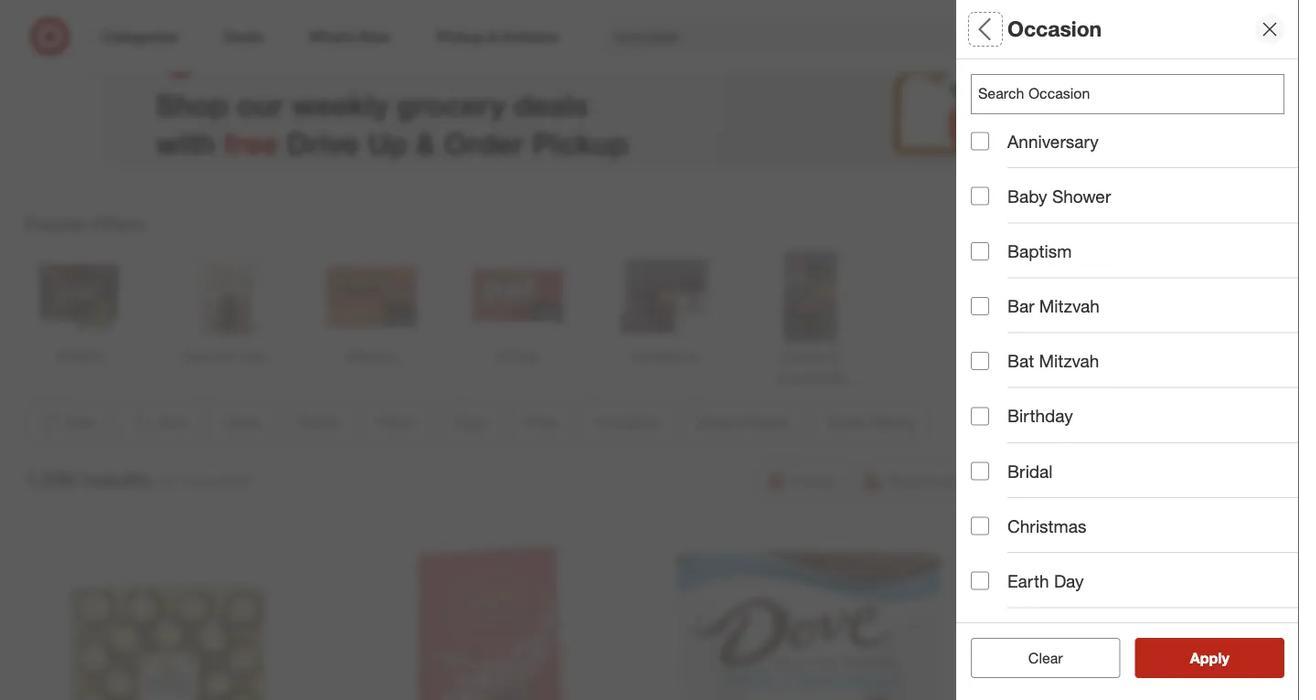 Task type: locate. For each thing, give the bounding box(es) containing it.
0 vertical spatial occasion
[[1007, 16, 1102, 42]]

grocery
[[397, 87, 506, 122]]

& right up
[[416, 125, 436, 161]]

cream;
[[1087, 223, 1129, 239]]

mitzvah right bat
[[1039, 351, 1099, 372]]

0 horizontal spatial results
[[83, 466, 151, 492]]

0 horizontal spatial &
[[416, 125, 436, 161]]

0 vertical spatial &
[[416, 125, 436, 161]]

3
[[971, 159, 978, 175]]

clear inside button
[[1028, 649, 1063, 667]]

clear inside button
[[1019, 649, 1054, 667]]

"chocolate"
[[179, 472, 255, 490]]

clear all button
[[971, 638, 1120, 678]]

None text field
[[971, 74, 1284, 114]]

results inside "button"
[[1201, 649, 1249, 667]]

brownie;
[[971, 223, 1021, 239]]

2 clear from the left
[[1028, 649, 1063, 667]]

results for see
[[1201, 649, 1249, 667]]

results right see
[[1201, 649, 1249, 667]]

kat;
[[1188, 159, 1211, 175]]

deals
[[514, 87, 589, 122]]

1 vertical spatial occasion
[[971, 398, 1049, 419]]

clear left all
[[1019, 649, 1054, 667]]

mitzvah
[[1039, 296, 1100, 317], [1039, 351, 1099, 372]]

musketeers;
[[982, 159, 1052, 175]]

mitzvah for bar mitzvah
[[1039, 296, 1100, 317]]

filters
[[1002, 16, 1059, 42]]

guest rating button
[[971, 507, 1299, 571]]

clear down fpo/apo
[[1028, 649, 1063, 667]]

bat mitzvah
[[1007, 351, 1099, 372]]

earth day
[[1007, 571, 1084, 592]]

occasion right all
[[1007, 16, 1102, 42]]

popular
[[24, 213, 88, 234]]

flavor
[[971, 200, 1021, 221]]

1 clear from the left
[[1019, 649, 1054, 667]]

occasion down bat
[[971, 398, 1049, 419]]

0 vertical spatial results
[[83, 466, 151, 492]]

deals button
[[971, 59, 1299, 123]]

pickup
[[532, 125, 628, 161]]

Baby Shower checkbox
[[971, 187, 989, 205]]

results for 1,090
[[83, 466, 151, 492]]

see results button
[[1135, 638, 1284, 678]]

4 link
[[1231, 16, 1271, 57]]

1 horizontal spatial &
[[1075, 223, 1083, 239]]

popular filters
[[24, 213, 144, 234]]

clear for clear
[[1028, 649, 1063, 667]]

drive
[[287, 125, 359, 161]]

see
[[1171, 649, 1197, 667]]

&
[[416, 125, 436, 161], [1075, 223, 1083, 239]]

all filters dialog
[[956, 0, 1299, 700]]

1 mitzvah from the top
[[1039, 296, 1100, 317]]

occasion inside 'button'
[[971, 398, 1049, 419]]

& inside flavor brownie; cookies & cream; peanut butter; peppermint
[[1075, 223, 1083, 239]]

& left cream;
[[1075, 223, 1083, 239]]

1 horizontal spatial results
[[1201, 649, 1249, 667]]

peanut
[[1132, 223, 1172, 239]]

ghirardelli;
[[1104, 159, 1166, 175]]

baptism
[[1007, 241, 1072, 262]]

bar
[[1007, 296, 1034, 317]]

free
[[223, 125, 278, 161]]

flavor brownie; cookies & cream; peanut butter; peppermint
[[971, 200, 1285, 239]]

christmas
[[1007, 516, 1087, 537]]

search button
[[1045, 16, 1089, 60]]

with
[[156, 125, 215, 161]]

mitzvah right bar
[[1039, 296, 1100, 317]]

results left for
[[83, 466, 151, 492]]

deals
[[971, 78, 1018, 99]]

results
[[83, 466, 151, 492], [1201, 649, 1249, 667]]

shop
[[156, 87, 228, 122]]

earth
[[1007, 571, 1049, 592]]

0 vertical spatial mitzvah
[[1039, 296, 1100, 317]]

up
[[368, 125, 407, 161]]

1 vertical spatial results
[[1201, 649, 1249, 667]]

clear
[[1019, 649, 1054, 667], [1028, 649, 1063, 667]]

brand
[[971, 136, 1021, 157]]

clear for clear all
[[1019, 649, 1054, 667]]

type barks; filled chocolates; candy bars
[[971, 264, 1184, 303]]

barks;
[[971, 287, 1007, 303]]

baby shower
[[1007, 186, 1111, 207]]

bars
[[1158, 287, 1184, 303]]

filters
[[93, 213, 144, 234]]

bridal
[[1007, 461, 1053, 482]]

none text field inside occasion dialog
[[971, 74, 1284, 114]]

occasion
[[1007, 16, 1102, 42], [971, 398, 1049, 419]]

2 mitzvah from the top
[[1039, 351, 1099, 372]]

1 vertical spatial mitzvah
[[1039, 351, 1099, 372]]

Earth Day checkbox
[[971, 572, 989, 590]]

filled
[[1011, 287, 1041, 303]]

1 vertical spatial &
[[1075, 223, 1083, 239]]

Birthday checkbox
[[971, 407, 989, 425]]



Task type: vqa. For each thing, say whether or not it's contained in the screenshot.
24 link online
no



Task type: describe. For each thing, give the bounding box(es) containing it.
chocolates;
[[1045, 287, 1113, 303]]

fpo/apo
[[971, 590, 1050, 611]]

type
[[971, 264, 1010, 285]]

1,090 results for "chocolate"
[[24, 466, 255, 492]]

baby
[[1007, 186, 1047, 207]]

see results
[[1171, 649, 1249, 667]]

day
[[1054, 571, 1084, 592]]

Anniversary checkbox
[[971, 132, 989, 150]]

peppermint
[[1218, 223, 1285, 239]]

weekly
[[292, 87, 388, 122]]

mitzvah for bat mitzvah
[[1039, 351, 1099, 372]]

crunch;
[[1055, 159, 1101, 175]]

clear button
[[971, 638, 1120, 678]]

apply
[[1190, 649, 1229, 667]]

guest
[[971, 526, 1020, 547]]

◎deals shop our weekly grocery deals with free drive up & order pickup
[[156, 29, 628, 161]]

Bat Mitzvah checkbox
[[971, 352, 989, 370]]

t
[[1295, 159, 1299, 175]]

What can we help you find? suggestions appear below search field
[[603, 16, 1058, 57]]

Bar Mitzvah checkbox
[[971, 297, 989, 315]]

fpo/apo button
[[971, 571, 1299, 635]]

birthday
[[1007, 406, 1073, 427]]

dietary needs
[[971, 462, 1088, 483]]

& inside ◎deals shop our weekly grocery deals with free drive up & order pickup
[[416, 125, 436, 161]]

Bridal checkbox
[[971, 462, 989, 480]]

clear all
[[1019, 649, 1072, 667]]

occasion inside dialog
[[1007, 16, 1102, 42]]

all filters
[[971, 16, 1059, 42]]

bat
[[1007, 351, 1034, 372]]

price
[[971, 334, 1014, 355]]

bar mitzvah
[[1007, 296, 1100, 317]]

Christmas checkbox
[[971, 517, 989, 535]]

our
[[237, 87, 284, 122]]

lindt;
[[1260, 159, 1292, 175]]

search
[[1045, 29, 1089, 47]]

◎deals
[[156, 29, 310, 80]]

price button
[[971, 315, 1299, 379]]

dietary needs button
[[971, 443, 1299, 507]]

all
[[971, 16, 996, 42]]

dietary
[[971, 462, 1031, 483]]

Baptism checkbox
[[971, 242, 989, 260]]

order
[[444, 125, 524, 161]]

cookies
[[1025, 223, 1072, 239]]

for
[[158, 472, 175, 490]]

4
[[1259, 19, 1264, 30]]

anniversary
[[1007, 131, 1099, 152]]

guest rating
[[971, 526, 1079, 547]]

needs
[[1036, 462, 1088, 483]]

kit
[[1169, 159, 1185, 175]]

apply button
[[1135, 638, 1284, 678]]

all
[[1058, 649, 1072, 667]]

rating
[[1025, 526, 1079, 547]]

kinder;
[[1215, 159, 1256, 175]]

candy
[[1117, 287, 1154, 303]]

occasion dialog
[[956, 0, 1299, 700]]

butter;
[[1176, 223, 1215, 239]]

occasion button
[[971, 379, 1299, 443]]

brand 3 musketeers; crunch; ghirardelli; kit kat; kinder; lindt; t
[[971, 136, 1299, 175]]

1,090
[[24, 466, 77, 492]]

shower
[[1052, 186, 1111, 207]]



